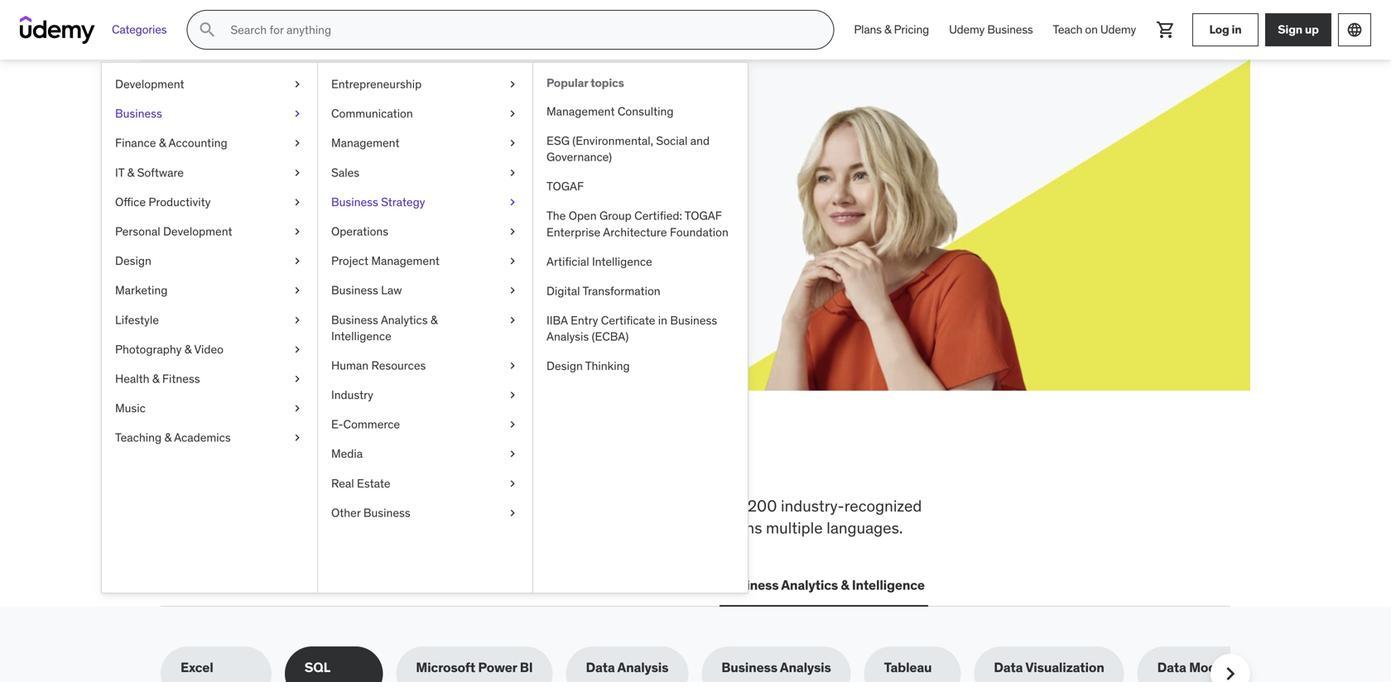 Task type: vqa. For each thing, say whether or not it's contained in the screenshot.
bottommost And
yes



Task type: locate. For each thing, give the bounding box(es) containing it.
xsmall image inside music "link"
[[291, 400, 304, 417]]

at
[[488, 173, 500, 190]]

intelligence for 'business analytics & intelligence' button
[[852, 577, 925, 594]]

real estate
[[331, 476, 390, 491]]

open
[[569, 208, 597, 223]]

& right plans on the right of page
[[884, 22, 891, 37]]

& right health
[[152, 371, 159, 386]]

skills for your future expand your potential with a course. starting at just $12.99 through dec 15.
[[220, 132, 525, 208]]

1 horizontal spatial togaf
[[685, 208, 722, 223]]

1 vertical spatial design
[[547, 359, 583, 374]]

1 horizontal spatial in
[[658, 313, 667, 328]]

development
[[115, 77, 184, 92], [163, 224, 232, 239], [195, 577, 277, 594]]

personal development
[[115, 224, 232, 239]]

design inside design thinking link
[[547, 359, 583, 374]]

xsmall image inside project management link
[[506, 253, 519, 269]]

$12.99
[[220, 191, 260, 208]]

xsmall image inside real estate link
[[506, 476, 519, 492]]

(ecba)
[[592, 329, 629, 344]]

xsmall image for health & fitness
[[291, 371, 304, 387]]

udemy right on
[[1100, 22, 1136, 37]]

supports
[[342, 518, 405, 538]]

xsmall image inside other business link
[[506, 505, 519, 521]]

1 vertical spatial analytics
[[781, 577, 838, 594]]

0 horizontal spatial analytics
[[381, 312, 428, 327]]

0 vertical spatial and
[[690, 133, 710, 148]]

entrepreneurship
[[331, 77, 422, 92]]

xsmall image inside design link
[[291, 253, 304, 269]]

in right log
[[1232, 22, 1242, 37]]

analytics down 'multiple' on the right bottom of page
[[781, 577, 838, 594]]

business
[[987, 22, 1033, 37], [115, 106, 162, 121], [331, 194, 378, 209], [331, 283, 378, 298], [331, 312, 378, 327], [670, 313, 717, 328], [363, 505, 410, 520], [723, 577, 779, 594], [722, 659, 777, 676]]

xsmall image for entrepreneurship
[[506, 76, 519, 92]]

plans & pricing
[[854, 22, 929, 37]]

xsmall image
[[506, 165, 519, 181], [291, 224, 304, 240], [506, 253, 519, 269], [506, 283, 519, 299], [291, 312, 304, 328], [291, 341, 304, 358], [506, 358, 519, 374], [291, 371, 304, 387], [506, 387, 519, 403], [291, 400, 304, 417], [506, 417, 519, 433], [506, 446, 519, 462], [506, 505, 519, 521]]

xsmall image for management
[[506, 135, 519, 151]]

operations
[[331, 224, 388, 239]]

1 horizontal spatial design
[[547, 359, 583, 374]]

entrepreneurship link
[[318, 70, 532, 99]]

foundation
[[670, 225, 729, 240]]

science
[[535, 577, 585, 594]]

0 horizontal spatial in
[[521, 441, 554, 484]]

2 vertical spatial intelligence
[[852, 577, 925, 594]]

professional
[[505, 518, 591, 538]]

& left video
[[184, 342, 192, 357]]

development inside web development button
[[195, 577, 277, 594]]

and right social
[[690, 133, 710, 148]]

it & software link
[[102, 158, 317, 187]]

togaf up the the
[[547, 179, 584, 194]]

intelligence
[[592, 254, 652, 269], [331, 329, 391, 344], [852, 577, 925, 594]]

0 horizontal spatial intelligence
[[331, 329, 391, 344]]

xsmall image for industry
[[506, 387, 519, 403]]

accounting
[[169, 136, 227, 150]]

academics
[[174, 430, 231, 445]]

it left certifications
[[297, 577, 309, 594]]

0 horizontal spatial analysis
[[547, 329, 589, 344]]

skills down e-
[[274, 441, 364, 484]]

design inside design link
[[115, 253, 151, 268]]

management up sales
[[331, 136, 400, 150]]

xsmall image inside business link
[[291, 106, 304, 122]]

the open group certified: togaf enterprise architecture foundation link
[[533, 201, 748, 247]]

management inside 'link'
[[331, 136, 400, 150]]

it up office
[[115, 165, 124, 180]]

skills up supports at the bottom left of the page
[[354, 496, 390, 516]]

starting
[[437, 173, 485, 190]]

design down personal
[[115, 253, 151, 268]]

covering
[[161, 496, 224, 516]]

2 vertical spatial development
[[195, 577, 277, 594]]

development for web
[[195, 577, 277, 594]]

& for fitness
[[152, 371, 159, 386]]

xsmall image inside office productivity link
[[291, 194, 304, 210]]

xsmall image inside management 'link'
[[506, 135, 519, 151]]

human
[[331, 358, 369, 373]]

1 vertical spatial togaf
[[685, 208, 722, 223]]

xsmall image for e-commerce
[[506, 417, 519, 433]]

consulting
[[618, 104, 674, 119]]

web
[[164, 577, 192, 594]]

in inside the iiba entry certificate in business analysis (ecba)
[[658, 313, 667, 328]]

design left thinking
[[547, 359, 583, 374]]

business analysis
[[722, 659, 831, 676]]

intelligence inside button
[[852, 577, 925, 594]]

xsmall image for real estate
[[506, 476, 519, 492]]

business analytics & intelligence down 'multiple' on the right bottom of page
[[723, 577, 925, 594]]

1 vertical spatial in
[[658, 313, 667, 328]]

categories
[[112, 22, 167, 37]]

1 vertical spatial and
[[691, 518, 717, 538]]

development link
[[102, 70, 317, 99]]

communication button
[[601, 566, 706, 605]]

xsmall image inside "communication" link
[[506, 106, 519, 122]]

it for it & software
[[115, 165, 124, 180]]

intelligence inside 'link'
[[592, 254, 652, 269]]

for up "potential"
[[299, 132, 338, 166]]

teaching & academics link
[[102, 423, 317, 453]]

xsmall image inside business strategy link
[[506, 194, 519, 210]]

design
[[115, 253, 151, 268], [547, 359, 583, 374]]

0 vertical spatial togaf
[[547, 179, 584, 194]]

0 vertical spatial design
[[115, 253, 151, 268]]

& down "languages."
[[841, 577, 849, 594]]

business strategy link
[[318, 187, 532, 217]]

0 horizontal spatial togaf
[[547, 179, 584, 194]]

0 vertical spatial development
[[115, 77, 184, 92]]

communication down entrepreneurship
[[331, 106, 413, 121]]

1 horizontal spatial analytics
[[781, 577, 838, 594]]

analytics inside button
[[781, 577, 838, 594]]

2 and from the top
[[691, 518, 717, 538]]

photography & video link
[[102, 335, 317, 364]]

xsmall image inside 'lifestyle' link
[[291, 312, 304, 328]]

business analytics & intelligence link
[[318, 305, 532, 351]]

xsmall image inside finance & accounting 'link'
[[291, 135, 304, 151]]

intelligence down "languages."
[[852, 577, 925, 594]]

1 horizontal spatial business analytics & intelligence
[[723, 577, 925, 594]]

business inside business analytics & intelligence
[[331, 312, 378, 327]]

iiba
[[547, 313, 568, 328]]

data left modeling on the right bottom
[[1157, 659, 1186, 676]]

xsmall image inside marketing link
[[291, 283, 304, 299]]

management down popular topics at the left
[[547, 104, 615, 119]]

the
[[215, 441, 268, 484]]

submit search image
[[197, 20, 217, 40]]

0 horizontal spatial communication
[[331, 106, 413, 121]]

0 vertical spatial skills
[[274, 441, 364, 484]]

0 horizontal spatial for
[[299, 132, 338, 166]]

data inside data science button
[[504, 577, 533, 594]]

intelligence up human
[[331, 329, 391, 344]]

development right 'web'
[[195, 577, 277, 594]]

sign
[[1278, 22, 1303, 37]]

teach on udemy
[[1053, 22, 1136, 37]]

1 horizontal spatial communication
[[605, 577, 703, 594]]

xsmall image inside personal development link
[[291, 224, 304, 240]]

& inside 'link'
[[159, 136, 166, 150]]

human resources link
[[318, 351, 532, 381]]

communication down development
[[605, 577, 703, 594]]

xsmall image inside the media link
[[506, 446, 519, 462]]

and inside covering critical workplace skills to technical topics, including prep content for over 200 industry-recognized certifications, our catalog supports well-rounded professional development and spans multiple languages.
[[691, 518, 717, 538]]

the open group certified: togaf enterprise architecture foundation
[[547, 208, 729, 240]]

xsmall image inside industry link
[[506, 387, 519, 403]]

development down categories dropdown button
[[115, 77, 184, 92]]

microsoft power bi
[[416, 659, 533, 676]]

xsmall image inside "e-commerce" link
[[506, 417, 519, 433]]

1 vertical spatial intelligence
[[331, 329, 391, 344]]

xsmall image inside sales link
[[506, 165, 519, 181]]

1 and from the top
[[690, 133, 710, 148]]

management for management
[[331, 136, 400, 150]]

udemy business link
[[939, 10, 1043, 50]]

& right "teaching"
[[164, 430, 172, 445]]

1 horizontal spatial intelligence
[[592, 254, 652, 269]]

business analytics & intelligence up human resources
[[331, 312, 438, 344]]

development down office productivity link
[[163, 224, 232, 239]]

2 horizontal spatial analysis
[[780, 659, 831, 676]]

data left the science
[[504, 577, 533, 594]]

intelligence up transformation
[[592, 254, 652, 269]]

shopping cart with 0 items image
[[1156, 20, 1176, 40]]

1 horizontal spatial analysis
[[617, 659, 669, 676]]

recognized
[[844, 496, 922, 516]]

xsmall image for development
[[291, 76, 304, 92]]

development for personal
[[163, 224, 232, 239]]

teach
[[1053, 22, 1083, 37]]

0 vertical spatial management
[[547, 104, 615, 119]]

0 horizontal spatial business analytics & intelligence
[[331, 312, 438, 344]]

modeling
[[1189, 659, 1247, 676]]

0 vertical spatial for
[[299, 132, 338, 166]]

udemy right pricing
[[949, 22, 985, 37]]

1 vertical spatial business analytics & intelligence
[[723, 577, 925, 594]]

data science
[[504, 577, 585, 594]]

content
[[633, 496, 687, 516]]

data right bi
[[586, 659, 615, 676]]

teach on udemy link
[[1043, 10, 1146, 50]]

2 horizontal spatial intelligence
[[852, 577, 925, 594]]

data for data modeling
[[1157, 659, 1186, 676]]

0 vertical spatial intelligence
[[592, 254, 652, 269]]

0 vertical spatial communication
[[331, 106, 413, 121]]

0 horizontal spatial udemy
[[949, 22, 985, 37]]

xsmall image inside entrepreneurship link
[[506, 76, 519, 92]]

xsmall image for business law
[[506, 283, 519, 299]]

communication for communication button
[[605, 577, 703, 594]]

0 horizontal spatial your
[[268, 173, 293, 190]]

communication inside button
[[605, 577, 703, 594]]

all the skills you need in one place
[[161, 441, 712, 484]]

teaching & academics
[[115, 430, 231, 445]]

excel
[[181, 659, 213, 676]]

iiba entry certificate in business analysis (ecba) link
[[533, 306, 748, 352]]

strategy
[[381, 194, 425, 209]]

xsmall image for marketing
[[291, 283, 304, 299]]

2 udemy from the left
[[1100, 22, 1136, 37]]

well-
[[408, 518, 443, 538]]

1 vertical spatial your
[[268, 173, 293, 190]]

xsmall image
[[291, 76, 304, 92], [506, 76, 519, 92], [291, 106, 304, 122], [506, 106, 519, 122], [291, 135, 304, 151], [506, 135, 519, 151], [291, 165, 304, 181], [291, 194, 304, 210], [506, 194, 519, 210], [506, 224, 519, 240], [291, 253, 304, 269], [291, 283, 304, 299], [506, 312, 519, 328], [291, 430, 304, 446], [506, 476, 519, 492]]

analysis inside the iiba entry certificate in business analysis (ecba)
[[547, 329, 589, 344]]

catalog
[[286, 518, 338, 538]]

data for data analysis
[[586, 659, 615, 676]]

udemy image
[[20, 16, 95, 44]]

management up 'law'
[[371, 253, 440, 268]]

xsmall image inside operations link
[[506, 224, 519, 240]]

leadership button
[[412, 566, 487, 605]]

udemy
[[949, 22, 985, 37], [1100, 22, 1136, 37]]

e-
[[331, 417, 343, 432]]

& for pricing
[[884, 22, 891, 37]]

log in link
[[1192, 13, 1259, 46]]

&
[[884, 22, 891, 37], [159, 136, 166, 150], [127, 165, 134, 180], [431, 312, 438, 327], [184, 342, 192, 357], [152, 371, 159, 386], [164, 430, 172, 445], [841, 577, 849, 594]]

photography & video
[[115, 342, 224, 357]]

enterprise
[[547, 225, 601, 240]]

1 vertical spatial for
[[691, 496, 710, 516]]

xsmall image for business analytics & intelligence
[[506, 312, 519, 328]]

office productivity
[[115, 194, 211, 209]]

1 horizontal spatial udemy
[[1100, 22, 1136, 37]]

0 vertical spatial in
[[1232, 22, 1242, 37]]

artificial intelligence link
[[533, 247, 748, 277]]

xsmall image inside the photography & video link
[[291, 341, 304, 358]]

and down over
[[691, 518, 717, 538]]

0 vertical spatial business analytics & intelligence
[[331, 312, 438, 344]]

xsmall image for photography & video
[[291, 341, 304, 358]]

to
[[393, 496, 407, 516]]

iiba entry certificate in business analysis (ecba)
[[547, 313, 717, 344]]

your up 'with'
[[343, 132, 403, 166]]

next image
[[1217, 661, 1244, 682]]

togaf inside 'link'
[[547, 179, 584, 194]]

1 horizontal spatial your
[[343, 132, 403, 166]]

0 horizontal spatial design
[[115, 253, 151, 268]]

& for accounting
[[159, 136, 166, 150]]

1 horizontal spatial for
[[691, 496, 710, 516]]

data left the visualization at the right bottom
[[994, 659, 1023, 676]]

real
[[331, 476, 354, 491]]

xsmall image inside it & software link
[[291, 165, 304, 181]]

topic filters element
[[161, 647, 1267, 682]]

for
[[299, 132, 338, 166], [691, 496, 710, 516]]

popular
[[547, 75, 588, 90]]

xsmall image inside teaching & academics link
[[291, 430, 304, 446]]

xsmall image for communication
[[506, 106, 519, 122]]

analytics down 'law'
[[381, 312, 428, 327]]

1 vertical spatial it
[[297, 577, 309, 594]]

skills
[[220, 132, 295, 166]]

1 vertical spatial communication
[[605, 577, 703, 594]]

2 horizontal spatial in
[[1232, 22, 1242, 37]]

in right certificate
[[658, 313, 667, 328]]

management for management consulting
[[547, 104, 615, 119]]

1 horizontal spatial it
[[297, 577, 309, 594]]

sign up
[[1278, 22, 1319, 37]]

design for design thinking
[[547, 359, 583, 374]]

your up through
[[268, 173, 293, 190]]

xsmall image for lifestyle
[[291, 312, 304, 328]]

& right the finance
[[159, 136, 166, 150]]

1 vertical spatial management
[[331, 136, 400, 150]]

0 vertical spatial it
[[115, 165, 124, 180]]

1 vertical spatial development
[[163, 224, 232, 239]]

business inside topic filters element
[[722, 659, 777, 676]]

xsmall image inside business law link
[[506, 283, 519, 299]]

in up 'including'
[[521, 441, 554, 484]]

governance)
[[547, 149, 612, 164]]

development inside development link
[[115, 77, 184, 92]]

thinking
[[585, 359, 630, 374]]

it inside button
[[297, 577, 309, 594]]

communication for "communication" link
[[331, 106, 413, 121]]

design link
[[102, 246, 317, 276]]

business analytics & intelligence inside button
[[723, 577, 925, 594]]

dec
[[313, 191, 337, 208]]

& up office
[[127, 165, 134, 180]]

xsmall image inside development link
[[291, 76, 304, 92]]

development inside personal development link
[[163, 224, 232, 239]]

0 vertical spatial analytics
[[381, 312, 428, 327]]

including
[[529, 496, 593, 516]]

artificial intelligence
[[547, 254, 652, 269]]

xsmall image inside health & fitness link
[[291, 371, 304, 387]]

xsmall image inside business analytics & intelligence link
[[506, 312, 519, 328]]

xsmall image inside "human resources" link
[[506, 358, 519, 374]]

1 vertical spatial skills
[[354, 496, 390, 516]]

togaf up foundation
[[685, 208, 722, 223]]

management inside business strategy element
[[547, 104, 615, 119]]

for left over
[[691, 496, 710, 516]]

0 horizontal spatial it
[[115, 165, 124, 180]]

xsmall image for teaching & academics
[[291, 430, 304, 446]]



Task type: describe. For each thing, give the bounding box(es) containing it.
business inside the iiba entry certificate in business analysis (ecba)
[[670, 313, 717, 328]]

industry
[[331, 388, 373, 402]]

it for it certifications
[[297, 577, 309, 594]]

marketing link
[[102, 276, 317, 305]]

our
[[260, 518, 283, 538]]

xsmall image for media
[[506, 446, 519, 462]]

certificate
[[601, 313, 655, 328]]

xsmall image for music
[[291, 400, 304, 417]]

estate
[[357, 476, 390, 491]]

you
[[370, 441, 429, 484]]

communication link
[[318, 99, 532, 129]]

business strategy element
[[532, 63, 748, 593]]

xsmall image for human resources
[[506, 358, 519, 374]]

intelligence for business analytics & intelligence link
[[331, 329, 391, 344]]

skills inside covering critical workplace skills to technical topics, including prep content for over 200 industry-recognized certifications, our catalog supports well-rounded professional development and spans multiple languages.
[[354, 496, 390, 516]]

xsmall image for project management
[[506, 253, 519, 269]]

just
[[503, 173, 525, 190]]

& for academics
[[164, 430, 172, 445]]

esg (environmental, social and governance) link
[[533, 126, 748, 172]]

potential
[[297, 173, 349, 190]]

xsmall image for it & software
[[291, 165, 304, 181]]

it & software
[[115, 165, 184, 180]]

xsmall image for business
[[291, 106, 304, 122]]

2 vertical spatial in
[[521, 441, 554, 484]]

xsmall image for personal development
[[291, 224, 304, 240]]

commerce
[[343, 417, 400, 432]]

business analytics & intelligence for 'business analytics & intelligence' button
[[723, 577, 925, 594]]

transformation
[[583, 284, 661, 298]]

media
[[331, 447, 363, 461]]

(environmental,
[[572, 133, 653, 148]]

& down business law link
[[431, 312, 438, 327]]

technical
[[411, 496, 475, 516]]

other business link
[[318, 498, 532, 528]]

plans & pricing link
[[844, 10, 939, 50]]

analysis for business analysis
[[780, 659, 831, 676]]

& for video
[[184, 342, 192, 357]]

data visualization
[[994, 659, 1104, 676]]

for inside covering critical workplace skills to technical topics, including prep content for over 200 industry-recognized certifications, our catalog supports well-rounded professional development and spans multiple languages.
[[691, 496, 710, 516]]

business analytics & intelligence for business analytics & intelligence link
[[331, 312, 438, 344]]

microsoft
[[416, 659, 475, 676]]

log
[[1209, 22, 1229, 37]]

2 vertical spatial management
[[371, 253, 440, 268]]

togaf link
[[533, 172, 748, 201]]

data for data science
[[504, 577, 533, 594]]

design for design
[[115, 253, 151, 268]]

1 udemy from the left
[[949, 22, 985, 37]]

analytics for business analytics & intelligence link
[[381, 312, 428, 327]]

Search for anything text field
[[227, 16, 813, 44]]

it certifications button
[[294, 566, 399, 605]]

choose a language image
[[1346, 22, 1363, 38]]

one
[[560, 441, 619, 484]]

fitness
[[162, 371, 200, 386]]

pricing
[[894, 22, 929, 37]]

sales link
[[318, 158, 532, 187]]

industry link
[[318, 381, 532, 410]]

covering critical workplace skills to technical topics, including prep content for over 200 industry-recognized certifications, our catalog supports well-rounded professional development and spans multiple languages.
[[161, 496, 922, 538]]

topics
[[591, 75, 624, 90]]

tableau
[[884, 659, 932, 676]]

analytics for 'business analytics & intelligence' button
[[781, 577, 838, 594]]

up
[[1305, 22, 1319, 37]]

for inside skills for your future expand your potential with a course. starting at just $12.99 through dec 15.
[[299, 132, 338, 166]]

project
[[331, 253, 369, 268]]

music link
[[102, 394, 317, 423]]

and inside esg (environmental, social and governance)
[[690, 133, 710, 148]]

certifications,
[[161, 518, 256, 538]]

all
[[161, 441, 209, 484]]

analysis for data analysis
[[617, 659, 669, 676]]

industry-
[[781, 496, 844, 516]]

certifications
[[311, 577, 395, 594]]

data analysis
[[586, 659, 669, 676]]

business strategy
[[331, 194, 425, 209]]

health
[[115, 371, 149, 386]]

xsmall image for sales
[[506, 165, 519, 181]]

it certifications
[[297, 577, 395, 594]]

xsmall image for operations
[[506, 224, 519, 240]]

log in
[[1209, 22, 1242, 37]]

project management link
[[318, 246, 532, 276]]

prep
[[597, 496, 629, 516]]

management consulting
[[547, 104, 674, 119]]

multiple
[[766, 518, 823, 538]]

other business
[[331, 505, 410, 520]]

group
[[600, 208, 632, 223]]

esg
[[547, 133, 570, 148]]

web development button
[[161, 566, 281, 605]]

0 vertical spatial your
[[343, 132, 403, 166]]

with
[[352, 173, 377, 190]]

data modeling
[[1157, 659, 1247, 676]]

management link
[[318, 129, 532, 158]]

& for software
[[127, 165, 134, 180]]

design thinking link
[[533, 352, 748, 381]]

rounded
[[443, 518, 501, 538]]

critical
[[227, 496, 275, 516]]

xsmall image for office productivity
[[291, 194, 304, 210]]

finance
[[115, 136, 156, 150]]

productivity
[[149, 194, 211, 209]]

social
[[656, 133, 688, 148]]

through
[[263, 191, 310, 208]]

digital transformation link
[[533, 277, 748, 306]]

business inside button
[[723, 577, 779, 594]]

xsmall image for other business
[[506, 505, 519, 521]]

togaf inside the open group certified: togaf enterprise architecture foundation
[[685, 208, 722, 223]]

xsmall image for business strategy
[[506, 194, 519, 210]]

data science button
[[500, 566, 588, 605]]

place
[[625, 441, 712, 484]]

software
[[137, 165, 184, 180]]

office
[[115, 194, 146, 209]]

visualization
[[1025, 659, 1104, 676]]

video
[[194, 342, 224, 357]]

music
[[115, 401, 146, 416]]

artificial
[[547, 254, 589, 269]]

marketing
[[115, 283, 168, 298]]

resources
[[371, 358, 426, 373]]

law
[[381, 283, 402, 298]]

finance & accounting
[[115, 136, 227, 150]]

xsmall image for finance & accounting
[[291, 135, 304, 151]]

xsmall image for design
[[291, 253, 304, 269]]

data for data visualization
[[994, 659, 1023, 676]]

& inside button
[[841, 577, 849, 594]]

health & fitness link
[[102, 364, 317, 394]]



